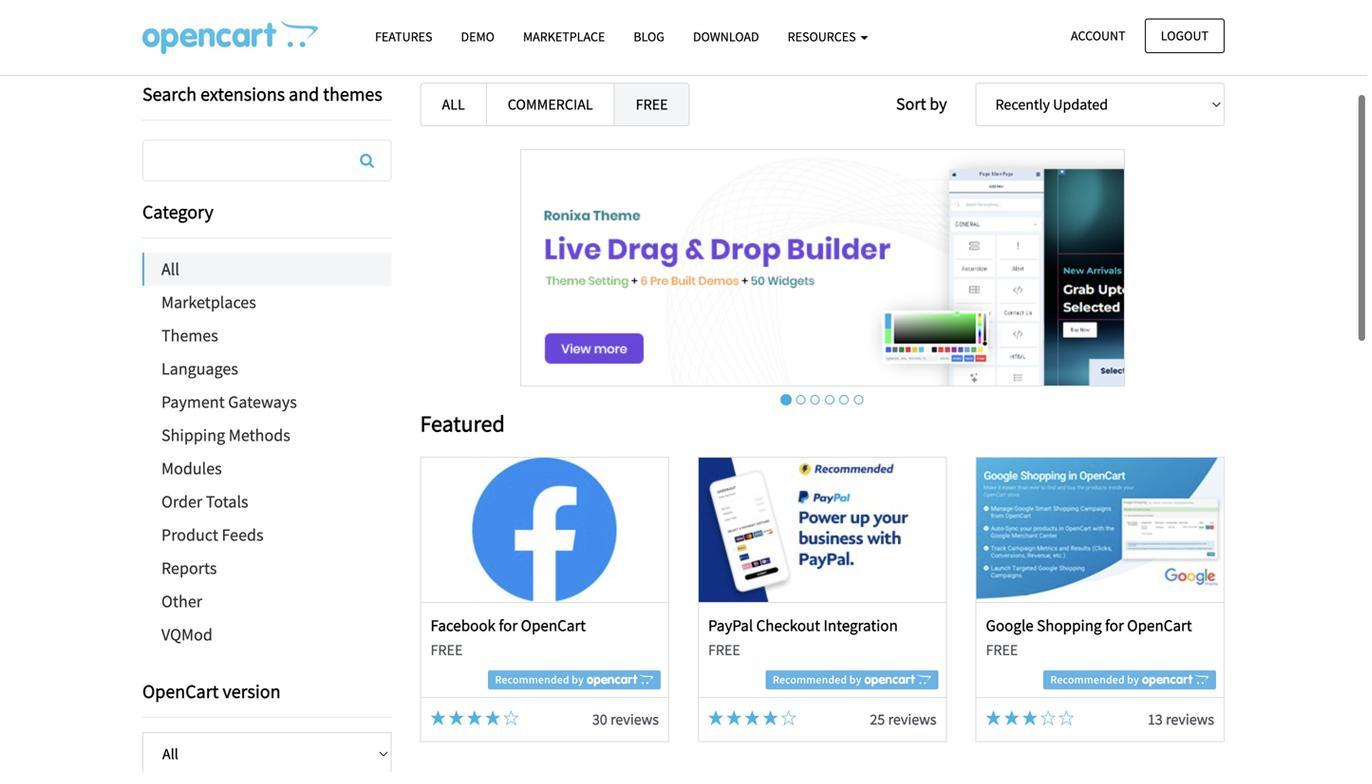 Task type: vqa. For each thing, say whether or not it's contained in the screenshot.
Facebook
yes



Task type: describe. For each thing, give the bounding box(es) containing it.
1 star light image from the left
[[431, 710, 446, 726]]

account
[[1072, 27, 1126, 44]]

search image
[[360, 153, 374, 168]]

4 star light image from the left
[[727, 710, 742, 726]]

opencart inside the google shopping for opencart free
[[1128, 615, 1193, 635]]

paypal checkout integration image
[[699, 458, 946, 602]]

featured
[[420, 409, 505, 438]]

all for marketplaces
[[161, 258, 180, 280]]

30 reviews
[[593, 710, 659, 729]]

logout
[[1162, 27, 1209, 44]]

and
[[289, 82, 319, 106]]

integration
[[824, 615, 898, 635]]

google
[[986, 615, 1034, 635]]

product feeds link
[[142, 519, 392, 552]]

features
[[375, 28, 433, 45]]

blog link
[[620, 20, 679, 53]]

reviews for paypal checkout integration
[[889, 710, 937, 729]]

30
[[593, 710, 608, 729]]

checkout
[[757, 615, 821, 635]]

order totals link
[[142, 485, 392, 519]]

25
[[870, 710, 886, 729]]

payment gateways link
[[142, 386, 392, 419]]

all link for commercial
[[420, 83, 487, 126]]

13
[[1148, 710, 1163, 729]]

star light o image for shopping
[[1059, 710, 1075, 726]]

order totals
[[161, 491, 249, 512]]

features link
[[361, 20, 447, 53]]

download
[[693, 28, 760, 45]]

vqmod link
[[142, 618, 392, 652]]

paypal checkout integration link
[[709, 615, 898, 635]]

google shopping for opencart link
[[986, 615, 1193, 635]]

reviews for facebook for opencart
[[611, 710, 659, 729]]

marketplace
[[523, 28, 605, 45]]

demo
[[461, 28, 495, 45]]

shopping
[[1037, 615, 1102, 635]]

2 star light image from the left
[[485, 710, 501, 726]]

shipping
[[161, 425, 225, 446]]

reports
[[161, 558, 217, 579]]

category
[[142, 200, 214, 224]]

feeds
[[222, 524, 264, 546]]

sort by
[[897, 93, 948, 114]]

facebook
[[431, 615, 496, 635]]

account link
[[1055, 19, 1142, 53]]

languages
[[161, 358, 238, 379]]

facebook for opencart image
[[422, 458, 668, 602]]

star light o image
[[782, 710, 797, 726]]

reports link
[[142, 552, 392, 585]]

ronixa opencart theme builder image
[[520, 149, 1125, 387]]

marketplaces link
[[142, 286, 392, 319]]

0 horizontal spatial opencart
[[142, 680, 219, 703]]

shipping methods link
[[142, 419, 392, 452]]

all for commercial
[[442, 95, 465, 114]]

shipping methods
[[161, 425, 290, 446]]



Task type: locate. For each thing, give the bounding box(es) containing it.
1 star light image from the left
[[449, 710, 464, 726]]

1 reviews from the left
[[611, 710, 659, 729]]

1 vertical spatial all
[[161, 258, 180, 280]]

google shopping for opencart free
[[986, 615, 1193, 660]]

themes
[[161, 325, 218, 346]]

version
[[223, 680, 281, 703]]

facebook for opencart free
[[431, 615, 586, 660]]

4 star light image from the left
[[986, 710, 1002, 726]]

opencart version
[[142, 680, 281, 703]]

25 reviews
[[870, 710, 937, 729]]

download link
[[679, 20, 774, 53]]

opencart
[[521, 615, 586, 635], [1128, 615, 1193, 635], [142, 680, 219, 703]]

free for facebook for opencart
[[431, 641, 463, 660]]

all link down the demo link on the left top of page
[[420, 83, 487, 126]]

reviews right 30
[[611, 710, 659, 729]]

1 free from the left
[[431, 641, 463, 660]]

all link for marketplaces
[[144, 253, 392, 286]]

opencart right shopping at right
[[1128, 615, 1193, 635]]

order
[[161, 491, 203, 512]]

1 horizontal spatial free
[[709, 641, 741, 660]]

2 reviews from the left
[[889, 710, 937, 729]]

1 horizontal spatial all
[[442, 95, 465, 114]]

0 vertical spatial all link
[[420, 83, 487, 126]]

for inside the google shopping for opencart free
[[1106, 615, 1125, 635]]

vqmod
[[161, 624, 213, 645]]

2 star light o image from the left
[[1041, 710, 1056, 726]]

0 vertical spatial all
[[442, 95, 465, 114]]

paypal checkout integration free
[[709, 615, 898, 660]]

2 star light image from the left
[[467, 710, 482, 726]]

free down facebook
[[431, 641, 463, 660]]

other
[[161, 591, 202, 612]]

None text field
[[143, 141, 391, 180]]

resources
[[788, 28, 859, 45]]

free
[[636, 95, 668, 114]]

all
[[442, 95, 465, 114], [161, 258, 180, 280]]

1 horizontal spatial all link
[[420, 83, 487, 126]]

marketplace link
[[509, 20, 620, 53]]

free
[[431, 641, 463, 660], [709, 641, 741, 660], [986, 641, 1019, 660]]

product feeds
[[161, 524, 264, 546]]

3 star light o image from the left
[[1059, 710, 1075, 726]]

for inside facebook for opencart free
[[499, 615, 518, 635]]

search
[[142, 82, 197, 106]]

2 for from the left
[[1106, 615, 1125, 635]]

0 horizontal spatial star light o image
[[504, 710, 519, 726]]

1 horizontal spatial for
[[1106, 615, 1125, 635]]

star light image
[[431, 710, 446, 726], [485, 710, 501, 726], [745, 710, 760, 726], [986, 710, 1002, 726], [1005, 710, 1020, 726], [1023, 710, 1038, 726]]

for right facebook
[[499, 615, 518, 635]]

resources link
[[774, 20, 883, 53]]

facebook for opencart link
[[431, 615, 586, 635]]

free inside the google shopping for opencart free
[[986, 641, 1019, 660]]

0 horizontal spatial all
[[161, 258, 180, 280]]

0 horizontal spatial free
[[431, 641, 463, 660]]

modules link
[[142, 452, 392, 485]]

reviews for google shopping for opencart
[[1166, 710, 1215, 729]]

by
[[930, 93, 948, 114]]

google shopping for opencart image
[[977, 458, 1224, 602]]

star light image
[[449, 710, 464, 726], [467, 710, 482, 726], [709, 710, 724, 726], [727, 710, 742, 726], [763, 710, 779, 726]]

extensions
[[201, 82, 285, 106]]

themes
[[323, 82, 383, 106]]

opencart right facebook
[[521, 615, 586, 635]]

free inside facebook for opencart free
[[431, 641, 463, 660]]

2 free from the left
[[709, 641, 741, 660]]

5 star light image from the left
[[763, 710, 779, 726]]

opencart down vqmod
[[142, 680, 219, 703]]

sort
[[897, 93, 927, 114]]

3 free from the left
[[986, 641, 1019, 660]]

paypal
[[709, 615, 753, 635]]

2 horizontal spatial reviews
[[1166, 710, 1215, 729]]

commercial
[[508, 95, 593, 114]]

modules
[[161, 458, 222, 479]]

1 horizontal spatial star light o image
[[1041, 710, 1056, 726]]

all link
[[420, 83, 487, 126], [144, 253, 392, 286]]

payment gateways
[[161, 391, 297, 413]]

0 horizontal spatial for
[[499, 615, 518, 635]]

13 reviews
[[1148, 710, 1215, 729]]

all up marketplaces
[[161, 258, 180, 280]]

2 horizontal spatial star light o image
[[1059, 710, 1075, 726]]

logout link
[[1145, 19, 1225, 53]]

gateways
[[228, 391, 297, 413]]

reviews right 13
[[1166, 710, 1215, 729]]

commercial link
[[486, 83, 615, 126]]

all down the demo link on the left top of page
[[442, 95, 465, 114]]

star light o image
[[504, 710, 519, 726], [1041, 710, 1056, 726], [1059, 710, 1075, 726]]

free down google
[[986, 641, 1019, 660]]

blog
[[634, 28, 665, 45]]

1 for from the left
[[499, 615, 518, 635]]

reviews
[[611, 710, 659, 729], [889, 710, 937, 729], [1166, 710, 1215, 729]]

3 star light image from the left
[[709, 710, 724, 726]]

free link
[[614, 83, 690, 126]]

languages link
[[142, 352, 392, 386]]

product
[[161, 524, 218, 546]]

2 horizontal spatial free
[[986, 641, 1019, 660]]

5 star light image from the left
[[1005, 710, 1020, 726]]

for
[[499, 615, 518, 635], [1106, 615, 1125, 635]]

6 star light image from the left
[[1023, 710, 1038, 726]]

other link
[[142, 585, 392, 618]]

search extensions and themes
[[142, 82, 383, 106]]

marketplaces
[[161, 292, 256, 313]]

payment
[[161, 391, 225, 413]]

0 horizontal spatial all link
[[144, 253, 392, 286]]

totals
[[206, 491, 249, 512]]

reviews right 25 in the right bottom of the page
[[889, 710, 937, 729]]

opencart inside facebook for opencart free
[[521, 615, 586, 635]]

1 vertical spatial all link
[[144, 253, 392, 286]]

free for paypal checkout integration
[[709, 641, 741, 660]]

star light o image for for
[[504, 710, 519, 726]]

0 horizontal spatial reviews
[[611, 710, 659, 729]]

1 horizontal spatial reviews
[[889, 710, 937, 729]]

themes link
[[142, 319, 392, 352]]

free down paypal
[[709, 641, 741, 660]]

all link up themes "link"
[[144, 253, 392, 286]]

2 horizontal spatial opencart
[[1128, 615, 1193, 635]]

3 star light image from the left
[[745, 710, 760, 726]]

1 star light o image from the left
[[504, 710, 519, 726]]

for right shopping at right
[[1106, 615, 1125, 635]]

free inside paypal checkout integration free
[[709, 641, 741, 660]]

1 horizontal spatial opencart
[[521, 615, 586, 635]]

demo link
[[447, 20, 509, 53]]

methods
[[229, 425, 290, 446]]

opencart extensions image
[[142, 20, 318, 54]]

3 reviews from the left
[[1166, 710, 1215, 729]]



